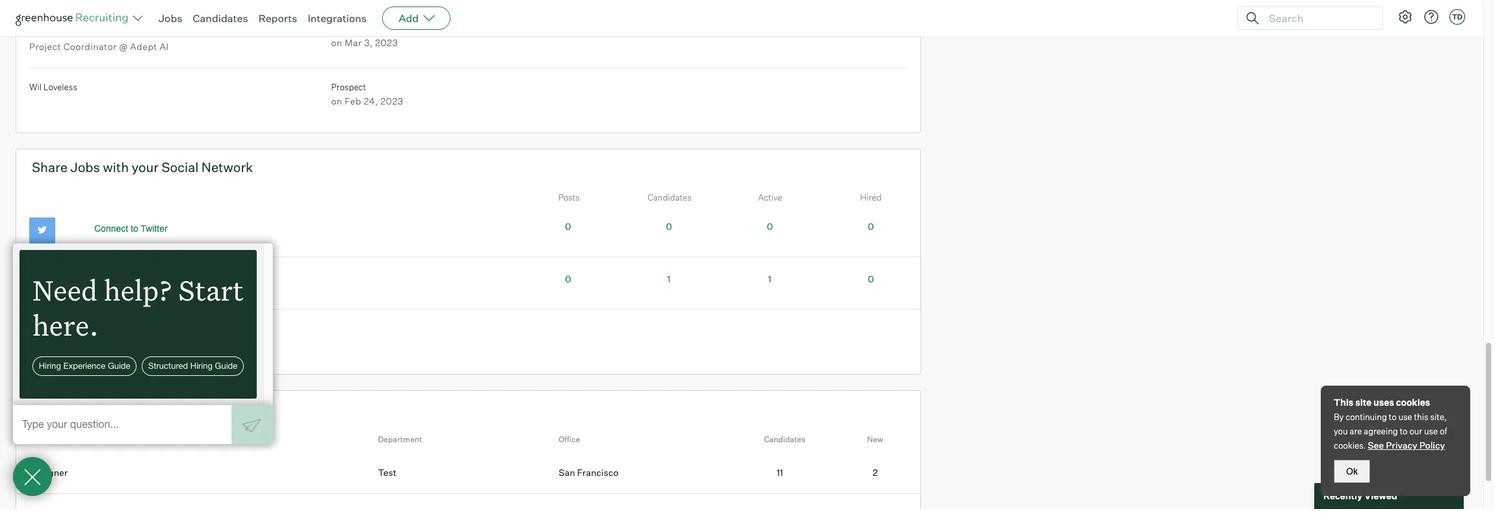 Task type: locate. For each thing, give the bounding box(es) containing it.
1 on from the top
[[331, 37, 343, 48]]

to left twitter on the left of the page
[[131, 224, 138, 234]]

1 prospect from the top
[[331, 23, 366, 34]]

connect left twitter on the left of the page
[[94, 224, 128, 234]]

jobs posted
[[29, 322, 89, 335]]

add button
[[382, 7, 451, 30]]

2 1 link from the left
[[768, 274, 772, 285]]

2023 inside prospect on mar 3, 2023
[[375, 37, 398, 48]]

prospect for mar
[[331, 23, 366, 34]]

on inside prospect on feb 24, 2023
[[331, 96, 343, 107]]

network
[[201, 159, 253, 175]]

francisco
[[577, 468, 619, 479]]

0 vertical spatial prospect
[[331, 23, 366, 34]]

0 link
[[565, 221, 571, 232], [666, 221, 672, 232], [767, 221, 773, 232], [868, 221, 874, 232], [565, 274, 571, 285], [868, 274, 874, 285]]

on left mar
[[331, 37, 343, 48]]

cookies
[[1396, 397, 1431, 408]]

on inside prospect on mar 3, 2023
[[331, 37, 343, 48]]

to
[[131, 224, 138, 234], [131, 276, 138, 287], [1389, 412, 1397, 423], [1400, 427, 1408, 437]]

prospect up feb
[[331, 82, 366, 92]]

ok
[[1347, 467, 1358, 477]]

jobs left the 'with'
[[70, 159, 100, 175]]

site
[[1356, 397, 1372, 408]]

0 horizontal spatial candidates
[[193, 12, 248, 25]]

project coordinator @ adept ai
[[29, 41, 169, 52]]

11 link
[[740, 453, 830, 494]]

twitter
[[141, 224, 167, 234]]

connect to twitter
[[94, 224, 167, 234]]

prospect inside prospect on feb 24, 2023
[[331, 82, 366, 92]]

connect
[[94, 224, 128, 234], [94, 276, 128, 287]]

add
[[399, 12, 419, 25]]

agreeing
[[1364, 427, 1398, 437]]

have
[[47, 349, 67, 360]]

to inside button
[[131, 224, 138, 234]]

on for on feb 24, 2023
[[331, 96, 343, 107]]

1 horizontal spatial 1
[[768, 274, 772, 285]]

2 prospect from the top
[[331, 82, 366, 92]]

1 for 1st 1 link from the right
[[768, 274, 772, 285]]

loveless
[[43, 82, 77, 92]]

feb
[[345, 96, 361, 107]]

0 vertical spatial connect
[[94, 224, 128, 234]]

jobs
[[159, 12, 182, 25], [70, 159, 100, 175], [29, 322, 53, 335], [32, 401, 62, 417]]

1 vertical spatial prospect
[[331, 82, 366, 92]]

project
[[29, 41, 61, 52]]

Search text field
[[1266, 9, 1371, 28]]

td button
[[1450, 9, 1466, 25]]

2 on from the top
[[331, 96, 343, 107]]

1 vertical spatial 2023
[[381, 96, 404, 107]]

recently
[[1324, 491, 1363, 502]]

this
[[1415, 412, 1429, 423]]

1 horizontal spatial 1 link
[[768, 274, 772, 285]]

test
[[378, 468, 397, 479]]

0 vertical spatial on
[[331, 37, 343, 48]]

reports link
[[259, 12, 297, 25]]

1 vertical spatial connect
[[94, 276, 128, 287]]

on
[[331, 37, 343, 48], [331, 96, 343, 107]]

see privacy policy link
[[1368, 440, 1446, 451]]

site,
[[1431, 412, 1447, 423]]

privacy
[[1386, 440, 1418, 451]]

with
[[103, 159, 129, 175]]

jobs for jobs posted
[[29, 322, 53, 335]]

0 horizontal spatial use
[[1399, 412, 1413, 423]]

2023 inside prospect on feb 24, 2023
[[381, 96, 404, 107]]

0 horizontal spatial 1
[[668, 274, 671, 285]]

1 connect from the top
[[94, 224, 128, 234]]

jobs link
[[159, 12, 182, 25]]

shuell
[[66, 24, 96, 37]]

candidates
[[193, 12, 248, 25], [648, 192, 692, 203], [764, 435, 806, 445]]

by
[[1334, 412, 1344, 423]]

0 vertical spatial use
[[1399, 412, 1413, 423]]

san francisco
[[559, 468, 619, 479]]

1
[[668, 274, 671, 285], [768, 274, 772, 285]]

use left of
[[1425, 427, 1438, 437]]

jobs i'm following
[[32, 401, 144, 417]]

to left linkedin
[[131, 276, 138, 287]]

posted
[[55, 322, 89, 335]]

i'm
[[64, 401, 83, 417]]

jobs up you
[[29, 322, 53, 335]]

1 vertical spatial use
[[1425, 427, 1438, 437]]

integrations link
[[308, 12, 367, 25]]

2 vertical spatial candidates
[[764, 435, 806, 445]]

on left feb
[[331, 96, 343, 107]]

jobs up ai
[[159, 12, 182, 25]]

prospect up mar
[[331, 23, 366, 34]]

2023 right 3,
[[375, 37, 398, 48]]

2 horizontal spatial candidates
[[764, 435, 806, 445]]

policy
[[1420, 440, 1446, 451]]

use left 'this'
[[1399, 412, 1413, 423]]

2023 for on mar 3, 2023
[[375, 37, 398, 48]]

connect left linkedin
[[94, 276, 128, 287]]

2023 right the '24,'
[[381, 96, 404, 107]]

prospect inside prospect on mar 3, 2023
[[331, 23, 366, 34]]

connect to linkedin
[[94, 276, 175, 287]]

this site uses cookies
[[1334, 397, 1431, 408]]

wil loveless
[[29, 82, 77, 92]]

1 1 from the left
[[668, 274, 671, 285]]

cookies.
[[1334, 441, 1366, 451]]

1 for first 1 link from left
[[668, 274, 671, 285]]

1 vertical spatial candidates
[[648, 192, 692, 203]]

1 vertical spatial on
[[331, 96, 343, 107]]

prospect on feb 24, 2023
[[331, 82, 404, 107]]

use
[[1399, 412, 1413, 423], [1425, 427, 1438, 437]]

0 vertical spatial 2023
[[375, 37, 398, 48]]

0 vertical spatial candidates
[[193, 12, 248, 25]]

coordinator
[[64, 41, 117, 52]]

to down uses
[[1389, 412, 1397, 423]]

jordyn
[[29, 24, 63, 37]]

jobs left i'm
[[32, 401, 62, 417]]

2 connect from the top
[[94, 276, 128, 287]]

jobs for jobs link
[[159, 12, 182, 25]]

uses
[[1374, 397, 1395, 408]]

2023
[[375, 37, 398, 48], [381, 96, 404, 107]]

of
[[1440, 427, 1448, 437]]

connect for 0
[[94, 224, 128, 234]]

connect inside button
[[94, 224, 128, 234]]

connect inside button
[[94, 276, 128, 287]]

are
[[1350, 427, 1362, 437]]

2 1 from the left
[[768, 274, 772, 285]]

0 horizontal spatial 1 link
[[668, 274, 671, 285]]

prospect
[[331, 23, 366, 34], [331, 82, 366, 92]]



Task type: vqa. For each thing, say whether or not it's contained in the screenshot.
Following icon
no



Task type: describe. For each thing, give the bounding box(es) containing it.
2
[[873, 468, 878, 479]]

1 horizontal spatial use
[[1425, 427, 1438, 437]]

designer
[[29, 468, 68, 479]]

following
[[86, 401, 144, 417]]

connect to twitter button
[[80, 218, 182, 240]]

new
[[867, 435, 884, 445]]

connect to linkedin button
[[80, 270, 190, 293]]

integrations
[[308, 12, 367, 25]]

hired
[[860, 192, 882, 203]]

continuing
[[1346, 412, 1387, 423]]

connect for 1
[[94, 276, 128, 287]]

adept
[[130, 41, 157, 52]]

linkedin
[[141, 276, 175, 287]]

2023 for on feb 24, 2023
[[381, 96, 404, 107]]

to inside button
[[131, 276, 138, 287]]

you
[[1334, 427, 1348, 437]]

you have no posts
[[29, 349, 104, 360]]

social
[[162, 159, 199, 175]]

prospect for feb
[[331, 82, 366, 92]]

1 1 link from the left
[[668, 274, 671, 285]]

by continuing to use this site, you are agreeing to our use of cookies.
[[1334, 412, 1448, 451]]

jordyn shuell
[[29, 24, 96, 37]]

@
[[119, 41, 128, 52]]

jordyn shuell link
[[29, 24, 96, 37]]

configure image
[[1398, 9, 1414, 25]]

posts
[[558, 192, 580, 203]]

office
[[559, 435, 580, 445]]

this
[[1334, 397, 1354, 408]]

reports
[[259, 12, 297, 25]]

see
[[1368, 440, 1384, 451]]

your
[[132, 159, 159, 175]]

prospect on mar 3, 2023
[[331, 23, 398, 48]]

see privacy policy
[[1368, 440, 1446, 451]]

viewed
[[1365, 491, 1398, 502]]

3,
[[364, 37, 373, 48]]

recently viewed
[[1324, 491, 1398, 502]]

designer link
[[16, 453, 378, 494]]

1 horizontal spatial candidates
[[648, 192, 692, 203]]

to left our
[[1400, 427, 1408, 437]]

greenhouse recruiting image
[[16, 10, 133, 26]]

24,
[[364, 96, 378, 107]]

mar
[[345, 37, 362, 48]]

share jobs with your social network
[[32, 159, 253, 175]]

active
[[758, 192, 783, 203]]

ok button
[[1334, 460, 1371, 484]]

on for on mar 3, 2023
[[331, 37, 343, 48]]

td
[[1452, 12, 1463, 21]]

ai
[[160, 41, 169, 52]]

2 link
[[830, 453, 921, 494]]

san
[[559, 468, 575, 479]]

our
[[1410, 427, 1423, 437]]

11
[[777, 468, 783, 479]]

share
[[32, 159, 68, 175]]

td button
[[1447, 7, 1468, 27]]

wil
[[29, 82, 42, 92]]

jobs for jobs i'm following
[[32, 401, 62, 417]]

candidates link
[[193, 12, 248, 25]]

you
[[29, 349, 45, 360]]

posts
[[81, 349, 104, 360]]

department
[[378, 435, 422, 445]]

no
[[69, 349, 79, 360]]



